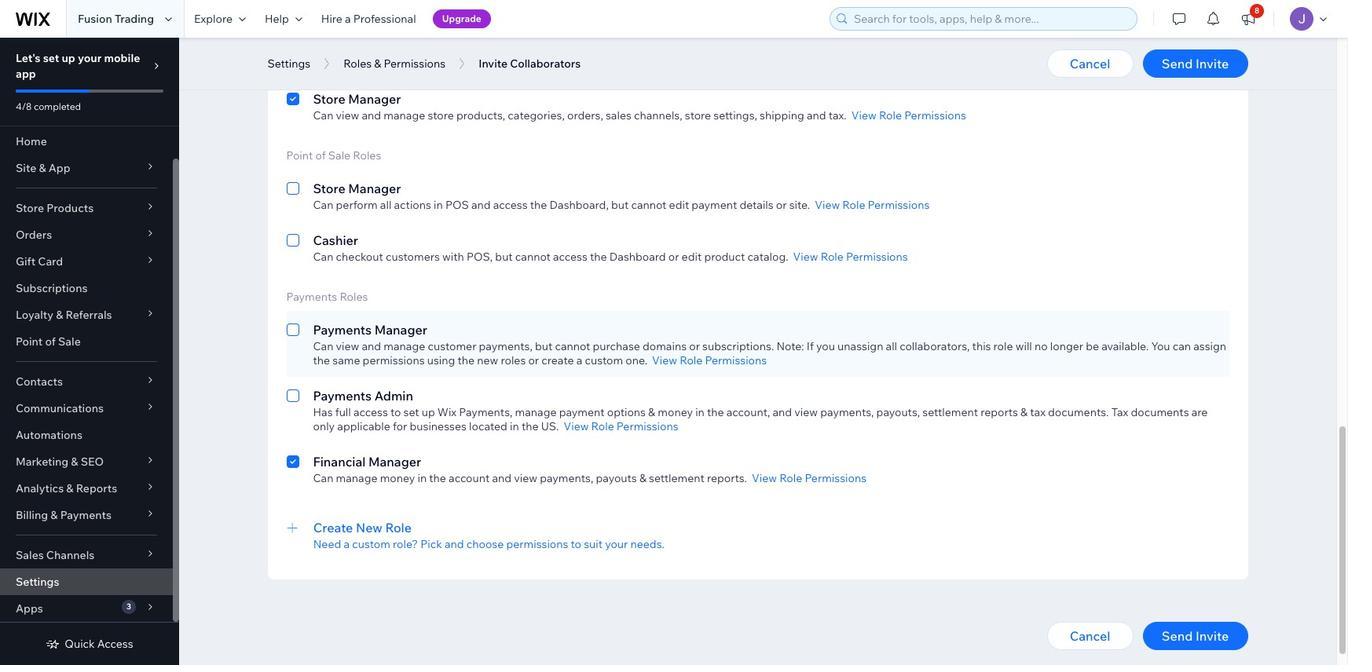 Task type: vqa. For each thing, say whether or not it's contained in the screenshot.
Sale in the Sidebar element
yes



Task type: locate. For each thing, give the bounding box(es) containing it.
can inside store manager can perform all actions in pos and access the dashboard, but cannot edit payment details or site. view role permissions
[[313, 198, 333, 212]]

assign
[[1194, 339, 1227, 354]]

view
[[852, 108, 877, 123], [815, 198, 840, 212], [793, 250, 818, 264], [652, 354, 677, 368], [564, 420, 589, 434], [752, 471, 777, 486]]

1 vertical spatial settings
[[16, 575, 59, 589]]

need
[[313, 537, 341, 552]]

businesses
[[410, 420, 467, 434]]

manager inside store manager can view and manage store products, categories, orders, sales channels, store settings, shipping and tax. view role permissions
[[348, 91, 401, 107]]

& left 'tax'
[[1021, 405, 1028, 420]]

1 vertical spatial store
[[313, 181, 346, 196]]

role right tax. at right top
[[879, 108, 902, 123]]

can down financial
[[313, 471, 333, 486]]

2 send invite from the top
[[1162, 629, 1229, 644]]

the inside cashier can checkout customers with pos, but cannot access the dashboard or edit product catalog. view role permissions
[[590, 250, 607, 264]]

1 horizontal spatial up
[[422, 405, 435, 420]]

site
[[16, 161, 36, 175]]

orders
[[16, 228, 52, 242]]

manage right the located
[[515, 405, 557, 420]]

in inside store manager can perform all actions in pos and access the dashboard, but cannot edit payment details or site. view role permissions
[[434, 198, 443, 212]]

reports.
[[707, 471, 747, 486]]

loyalty & referrals
[[16, 308, 112, 322]]

store left products,
[[428, 108, 454, 123]]

1 vertical spatial sale
[[58, 335, 81, 349]]

settings link
[[0, 569, 173, 596]]

stores
[[286, 59, 320, 73]]

set down admin
[[404, 405, 419, 420]]

1 vertical spatial point
[[16, 335, 43, 349]]

store up perform
[[313, 181, 346, 196]]

view up point of sale roles
[[336, 108, 359, 123]]

1 vertical spatial send
[[1162, 629, 1193, 644]]

send invite for second cancel button from the top of the page
[[1162, 629, 1229, 644]]

access right pos
[[493, 198, 528, 212]]

sale inside sidebar element
[[58, 335, 81, 349]]

settings inside sidebar element
[[16, 575, 59, 589]]

payment inside has full access to set up wix payments, manage payment options & money in the account, and view payments, payouts, settlement reports & tax documents. tax documents are only applicable for businesses located in the us.
[[559, 405, 605, 420]]

manager inside financial manager can manage money in the account and view payments, payouts & settlement reports. view role permissions
[[369, 454, 421, 470]]

1 vertical spatial payment
[[559, 405, 605, 420]]

explore
[[194, 12, 233, 26]]

contacts
[[16, 375, 63, 389]]

site.
[[789, 198, 810, 212]]

0 horizontal spatial set
[[43, 51, 59, 65]]

edit
[[669, 198, 689, 212], [682, 250, 702, 264]]

view right reports.
[[752, 471, 777, 486]]

1 vertical spatial payments,
[[821, 405, 874, 420]]

2 horizontal spatial payments,
[[821, 405, 874, 420]]

1 horizontal spatial to
[[571, 537, 581, 552]]

view role permissions up payouts
[[564, 420, 679, 434]]

payments down cashier
[[286, 290, 337, 304]]

money down for
[[380, 471, 415, 486]]

payments down the analytics & reports popup button
[[60, 508, 112, 523]]

1 vertical spatial custom
[[352, 537, 390, 552]]

& right the site
[[39, 161, 46, 175]]

1 horizontal spatial custom
[[585, 354, 623, 368]]

access down dashboard,
[[553, 250, 588, 264]]

1 vertical spatial your
[[605, 537, 628, 552]]

sale
[[328, 149, 351, 163], [58, 335, 81, 349]]

&
[[374, 57, 381, 71], [39, 161, 46, 175], [56, 308, 63, 322], [648, 405, 655, 420], [1021, 405, 1028, 420], [71, 455, 78, 469], [640, 471, 647, 486], [66, 482, 74, 496], [50, 508, 58, 523]]

1 horizontal spatial settings
[[268, 57, 310, 71]]

store inside store manager can perform all actions in pos and access the dashboard, but cannot edit payment details or site. view role permissions
[[313, 181, 346, 196]]

8
[[1255, 6, 1260, 16]]

and right account,
[[773, 405, 792, 420]]

settlement inside has full access to set up wix payments, manage payment options & money in the account, and view payments, payouts, settlement reports & tax documents. tax documents are only applicable for businesses located in the us.
[[923, 405, 978, 420]]

1 send invite from the top
[[1162, 56, 1229, 72]]

1 vertical spatial all
[[886, 339, 897, 354]]

account
[[449, 471, 490, 486]]

& right 'loyalty' on the top left of page
[[56, 308, 63, 322]]

payments, left payouts,
[[821, 405, 874, 420]]

cannot left purchase
[[555, 339, 590, 354]]

but
[[611, 198, 629, 212], [495, 250, 513, 264], [535, 339, 553, 354]]

1 vertical spatial send invite button
[[1143, 622, 1248, 651]]

available.
[[1102, 339, 1149, 354]]

cannot
[[631, 198, 667, 212], [515, 250, 551, 264], [555, 339, 590, 354]]

0 vertical spatial cancel button
[[1047, 50, 1133, 78]]

2 vertical spatial store
[[16, 201, 44, 215]]

0 vertical spatial but
[[611, 198, 629, 212]]

0 horizontal spatial payments,
[[479, 339, 533, 354]]

0 vertical spatial to
[[390, 405, 401, 420]]

0 horizontal spatial up
[[62, 51, 75, 65]]

no
[[1035, 339, 1048, 354]]

automations link
[[0, 422, 173, 449]]

sale down loyalty & referrals at top
[[58, 335, 81, 349]]

& left seo
[[71, 455, 78, 469]]

1 vertical spatial to
[[571, 537, 581, 552]]

role up role?
[[385, 520, 412, 536]]

0 vertical spatial edit
[[669, 198, 689, 212]]

store left settings,
[[685, 108, 711, 123]]

edit left details
[[669, 198, 689, 212]]

2 horizontal spatial but
[[611, 198, 629, 212]]

0 horizontal spatial cannot
[[515, 250, 551, 264]]

manager for payments manager
[[375, 322, 427, 338]]

0 horizontal spatial settlement
[[649, 471, 705, 486]]

1 horizontal spatial point
[[286, 149, 313, 163]]

4 can from the top
[[313, 339, 333, 354]]

the left dashboard
[[590, 250, 607, 264]]

help
[[265, 12, 289, 26]]

payments,
[[479, 339, 533, 354], [821, 405, 874, 420], [540, 471, 594, 486]]

can inside financial manager can manage money in the account and view payments, payouts & settlement reports. view role permissions
[[313, 471, 333, 486]]

cannot up dashboard
[[631, 198, 667, 212]]

communications button
[[0, 395, 173, 422]]

2 vertical spatial access
[[354, 405, 388, 420]]

1 vertical spatial cancel button
[[1047, 622, 1133, 651]]

0 vertical spatial settings
[[268, 57, 310, 71]]

up left wix
[[422, 405, 435, 420]]

0 vertical spatial access
[[493, 198, 528, 212]]

channels
[[46, 548, 95, 563]]

checkout
[[336, 250, 383, 264]]

manager down roles & permissions on the top of page
[[348, 91, 401, 107]]

1 horizontal spatial payments,
[[540, 471, 594, 486]]

cannot right pos,
[[515, 250, 551, 264]]

2 vertical spatial a
[[344, 537, 350, 552]]

store for store manager can view and manage store products, categories, orders, sales channels, store settings, shipping and tax. view role permissions
[[313, 91, 346, 107]]

manage down financial
[[336, 471, 378, 486]]

1 store from the left
[[428, 108, 454, 123]]

send invite button for second cancel button from the bottom
[[1143, 50, 1248, 78]]

a right hire
[[345, 12, 351, 26]]

2 send from the top
[[1162, 629, 1193, 644]]

access
[[493, 198, 528, 212], [553, 250, 588, 264], [354, 405, 388, 420]]

role?
[[393, 537, 418, 552]]

1 vertical spatial set
[[404, 405, 419, 420]]

1 vertical spatial send invite
[[1162, 629, 1229, 644]]

home link
[[0, 128, 173, 155]]

0 vertical spatial custom
[[585, 354, 623, 368]]

0 vertical spatial your
[[78, 51, 102, 65]]

0 horizontal spatial permissions
[[363, 354, 425, 368]]

manager up the using
[[375, 322, 427, 338]]

& right payouts
[[640, 471, 647, 486]]

payment
[[692, 198, 737, 212], [559, 405, 605, 420]]

2 vertical spatial cannot
[[555, 339, 590, 354]]

reports
[[76, 482, 117, 496]]

store inside popup button
[[16, 201, 44, 215]]

applicable
[[337, 420, 390, 434]]

role inside store manager can view and manage store products, categories, orders, sales channels, store settings, shipping and tax. view role permissions
[[879, 108, 902, 123]]

up inside has full access to set up wix payments, manage payment options & money in the account, and view payments, payouts, settlement reports & tax documents. tax documents are only applicable for businesses located in the us.
[[422, 405, 435, 420]]

1 cancel button from the top
[[1047, 50, 1133, 78]]

and right account
[[492, 471, 512, 486]]

1 send from the top
[[1162, 56, 1193, 72]]

access down payments admin
[[354, 405, 388, 420]]

a inside "link"
[[345, 12, 351, 26]]

view role permissions for payments admin
[[564, 420, 679, 434]]

marketing & seo
[[16, 455, 104, 469]]

or left site.
[[776, 198, 787, 212]]

but inside can view and manage customer payments, but cannot purchase domains or subscriptions. note: if you unassign all collaborators, this role will no longer be available. you can assign the same permissions using the new roles or create a custom one.
[[535, 339, 553, 354]]

hire a professional
[[321, 12, 416, 26]]

1 vertical spatial cannot
[[515, 250, 551, 264]]

can inside cashier can checkout customers with pos, but cannot access the dashboard or edit product catalog. view role permissions
[[313, 250, 333, 264]]

analytics & reports button
[[0, 475, 173, 502]]

will
[[1016, 339, 1032, 354]]

but inside cashier can checkout customers with pos, but cannot access the dashboard or edit product catalog. view role permissions
[[495, 250, 513, 264]]

0 horizontal spatial custom
[[352, 537, 390, 552]]

& for permissions
[[374, 57, 381, 71]]

quick access
[[65, 637, 133, 651]]

0 vertical spatial a
[[345, 12, 351, 26]]

0 horizontal spatial sale
[[58, 335, 81, 349]]

trading
[[115, 12, 154, 26]]

view role permissions button
[[852, 108, 966, 123], [815, 198, 930, 212], [793, 250, 908, 264], [652, 354, 767, 368], [564, 420, 679, 434], [752, 471, 867, 486]]

1 horizontal spatial payment
[[692, 198, 737, 212]]

roles & permissions button
[[336, 52, 454, 75]]

can inside store manager can view and manage store products, categories, orders, sales channels, store settings, shipping and tax. view role permissions
[[313, 108, 333, 123]]

cancel button
[[1047, 50, 1133, 78], [1047, 622, 1133, 651]]

None checkbox
[[286, 90, 299, 123], [286, 179, 299, 212], [286, 321, 299, 368], [286, 387, 299, 434], [286, 90, 299, 123], [286, 179, 299, 212], [286, 321, 299, 368], [286, 387, 299, 434]]

are
[[1192, 405, 1208, 420]]

and inside financial manager can manage money in the account and view payments, payouts & settlement reports. view role permissions
[[492, 471, 512, 486]]

dashboard,
[[550, 198, 609, 212]]

create
[[542, 354, 574, 368]]

send invite for second cancel button from the bottom
[[1162, 56, 1229, 72]]

payment left details
[[692, 198, 737, 212]]

up
[[62, 51, 75, 65], [422, 405, 435, 420]]

payments roles
[[286, 290, 368, 304]]

your left mobile
[[78, 51, 102, 65]]

0 horizontal spatial your
[[78, 51, 102, 65]]

1 horizontal spatial permissions
[[506, 537, 568, 552]]

fusion trading
[[78, 12, 154, 26]]

sales
[[606, 108, 632, 123]]

0 vertical spatial cannot
[[631, 198, 667, 212]]

sale for point of sale
[[58, 335, 81, 349]]

invite for second cancel button from the bottom
[[1196, 56, 1229, 72]]

view role permissions button up create new role button at the bottom of page
[[752, 471, 867, 486]]

cannot inside can view and manage customer payments, but cannot purchase domains or subscriptions. note: if you unassign all collaborators, this role will no longer be available. you can assign the same permissions using the new roles or create a custom one.
[[555, 339, 590, 354]]

1 horizontal spatial all
[[886, 339, 897, 354]]

and inside store manager can perform all actions in pos and access the dashboard, but cannot edit payment details or site. view role permissions
[[471, 198, 491, 212]]

role up create new role button at the bottom of page
[[780, 471, 802, 486]]

payments, inside has full access to set up wix payments, manage payment options & money in the account, and view payments, payouts, settlement reports & tax documents. tax documents are only applicable for businesses located in the us.
[[821, 405, 874, 420]]

0 horizontal spatial of
[[45, 335, 56, 349]]

one.
[[626, 354, 648, 368]]

0 vertical spatial send
[[1162, 56, 1193, 72]]

0 vertical spatial view role permissions
[[652, 354, 767, 368]]

& left reports
[[66, 482, 74, 496]]

roles up perform
[[353, 149, 381, 163]]

0 horizontal spatial payment
[[559, 405, 605, 420]]

can for store manager can perform all actions in pos and access the dashboard, but cannot edit payment details or site. view role permissions
[[313, 198, 333, 212]]

0 horizontal spatial but
[[495, 250, 513, 264]]

the left account
[[429, 471, 446, 486]]

view right 'catalog.'
[[793, 250, 818, 264]]

or inside store manager can perform all actions in pos and access the dashboard, but cannot edit payment details or site. view role permissions
[[776, 198, 787, 212]]

0 vertical spatial settlement
[[923, 405, 978, 420]]

admin
[[375, 388, 413, 404]]

1 vertical spatial but
[[495, 250, 513, 264]]

settings down help button
[[268, 57, 310, 71]]

with
[[442, 250, 464, 264]]

payments up full
[[313, 388, 372, 404]]

set right "let's"
[[43, 51, 59, 65]]

0 vertical spatial up
[[62, 51, 75, 65]]

2 store from the left
[[685, 108, 711, 123]]

collaborators
[[510, 57, 581, 71]]

invite
[[1196, 56, 1229, 72], [479, 57, 508, 71], [1196, 629, 1229, 644]]

custom inside create new role need a custom role? pick and choose permissions to suit your needs.
[[352, 537, 390, 552]]

0 vertical spatial send invite
[[1162, 56, 1229, 72]]

permissions up admin
[[363, 354, 425, 368]]

2 cancel button from the top
[[1047, 622, 1133, 651]]

permissions inside financial manager can manage money in the account and view payments, payouts & settlement reports. view role permissions
[[805, 471, 867, 486]]

1 vertical spatial cancel
[[1070, 629, 1111, 644]]

1 vertical spatial of
[[45, 335, 56, 349]]

0 vertical spatial store
[[313, 91, 346, 107]]

manage down the "payments manager"
[[384, 339, 425, 354]]

2 cancel from the top
[[1070, 629, 1111, 644]]

point for point of sale roles
[[286, 149, 313, 163]]

permissions inside store manager can perform all actions in pos and access the dashboard, but cannot edit payment details or site. view role permissions
[[868, 198, 930, 212]]

view role permissions button down site.
[[793, 250, 908, 264]]

1 send invite button from the top
[[1143, 50, 1248, 78]]

cancel for second cancel button from the top of the page
[[1070, 629, 1111, 644]]

but inside store manager can perform all actions in pos and access the dashboard, but cannot edit payment details or site. view role permissions
[[611, 198, 629, 212]]

orders,
[[567, 108, 603, 123]]

0 vertical spatial payment
[[692, 198, 737, 212]]

0 horizontal spatial access
[[354, 405, 388, 420]]

a right need
[[344, 537, 350, 552]]

send invite button for second cancel button from the top of the page
[[1143, 622, 1248, 651]]

view down the "payments manager"
[[336, 339, 359, 354]]

upgrade
[[442, 13, 482, 24]]

a
[[345, 12, 351, 26], [576, 354, 582, 368], [344, 537, 350, 552]]

settings for the settings button
[[268, 57, 310, 71]]

of inside sidebar element
[[45, 335, 56, 349]]

pos,
[[467, 250, 493, 264]]

view role permissions button for financial manager can manage money in the account and view payments, payouts & settlement reports. view role permissions
[[752, 471, 867, 486]]

5 can from the top
[[313, 471, 333, 486]]

2 send invite button from the top
[[1143, 622, 1248, 651]]

4/8
[[16, 101, 32, 112]]

1 horizontal spatial settlement
[[923, 405, 978, 420]]

0 horizontal spatial to
[[390, 405, 401, 420]]

1 cancel from the top
[[1070, 56, 1111, 72]]

1 vertical spatial permissions
[[506, 537, 568, 552]]

site & app
[[16, 161, 70, 175]]

0 vertical spatial permissions
[[363, 354, 425, 368]]

and right pick
[[445, 537, 464, 552]]

can down payments roles
[[313, 339, 333, 354]]

0 horizontal spatial settings
[[16, 575, 59, 589]]

cashier can checkout customers with pos, but cannot access the dashboard or edit product catalog. view role permissions
[[313, 233, 908, 264]]

0 horizontal spatial money
[[380, 471, 415, 486]]

to down admin
[[390, 405, 401, 420]]

custom down new
[[352, 537, 390, 552]]

edit inside store manager can perform all actions in pos and access the dashboard, but cannot edit payment details or site. view role permissions
[[669, 198, 689, 212]]

view right account
[[514, 471, 537, 486]]

can
[[313, 108, 333, 123], [313, 198, 333, 212], [313, 250, 333, 264], [313, 339, 333, 354], [313, 471, 333, 486]]

view role permissions up account,
[[652, 354, 767, 368]]

0 horizontal spatial point
[[16, 335, 43, 349]]

roles down hire a professional
[[343, 57, 372, 71]]

and inside has full access to set up wix payments, manage payment options & money in the account, and view payments, payouts, settlement reports & tax documents. tax documents are only applicable for businesses located in the us.
[[773, 405, 792, 420]]

1 vertical spatial money
[[380, 471, 415, 486]]

0 vertical spatial send invite button
[[1143, 50, 1248, 78]]

in inside financial manager can manage money in the account and view payments, payouts & settlement reports. view role permissions
[[418, 471, 427, 486]]

role
[[879, 108, 902, 123], [843, 198, 865, 212], [821, 250, 844, 264], [680, 354, 703, 368], [591, 420, 614, 434], [780, 471, 802, 486], [385, 520, 412, 536]]

0 vertical spatial payments,
[[479, 339, 533, 354]]

pos
[[445, 198, 469, 212]]

1 horizontal spatial money
[[658, 405, 693, 420]]

store up orders
[[16, 201, 44, 215]]

2 horizontal spatial cannot
[[631, 198, 667, 212]]

& for seo
[[71, 455, 78, 469]]

1 horizontal spatial your
[[605, 537, 628, 552]]

0 horizontal spatial store
[[428, 108, 454, 123]]

1 vertical spatial view role permissions
[[564, 420, 679, 434]]

manage down roles & permissions button
[[384, 108, 425, 123]]

or right dashboard
[[669, 250, 679, 264]]

point
[[286, 149, 313, 163], [16, 335, 43, 349]]

1 horizontal spatial access
[[493, 198, 528, 212]]

point inside point of sale link
[[16, 335, 43, 349]]

in left pos
[[434, 198, 443, 212]]

1 vertical spatial a
[[576, 354, 582, 368]]

all inside can view and manage customer payments, but cannot purchase domains or subscriptions. note: if you unassign all collaborators, this role will no longer be available. you can assign the same permissions using the new roles or create a custom one.
[[886, 339, 897, 354]]

view right tax. at right top
[[852, 108, 877, 123]]

payments for payments roles
[[286, 290, 337, 304]]

0 vertical spatial cancel
[[1070, 56, 1111, 72]]

2 vertical spatial payments,
[[540, 471, 594, 486]]

0 vertical spatial point
[[286, 149, 313, 163]]

1 horizontal spatial but
[[535, 339, 553, 354]]

payment right us.
[[559, 405, 605, 420]]

and right pos
[[471, 198, 491, 212]]

2 horizontal spatial access
[[553, 250, 588, 264]]

payments, left payouts
[[540, 471, 594, 486]]

subscriptions link
[[0, 275, 173, 302]]

0 horizontal spatial all
[[380, 198, 392, 212]]

in right the located
[[510, 420, 519, 434]]

cannot inside cashier can checkout customers with pos, but cannot access the dashboard or edit product catalog. view role permissions
[[515, 250, 551, 264]]

manage inside financial manager can manage money in the account and view payments, payouts & settlement reports. view role permissions
[[336, 471, 378, 486]]

and down the "payments manager"
[[362, 339, 381, 354]]

loyalty
[[16, 308, 53, 322]]

store manager can view and manage store products, categories, orders, sales channels, store settings, shipping and tax. view role permissions
[[313, 91, 966, 123]]

can inside can view and manage customer payments, but cannot purchase domains or subscriptions. note: if you unassign all collaborators, this role will no longer be available. you can assign the same permissions using the new roles or create a custom one.
[[313, 339, 333, 354]]

payments, inside financial manager can manage money in the account and view payments, payouts & settlement reports. view role permissions
[[540, 471, 594, 486]]

the inside store manager can perform all actions in pos and access the dashboard, but cannot edit payment details or site. view role permissions
[[530, 198, 547, 212]]

role up financial manager can manage money in the account and view payments, payouts & settlement reports. view role permissions
[[591, 420, 614, 434]]

view right us.
[[564, 420, 589, 434]]

can up point of sale roles
[[313, 108, 333, 123]]

sale up perform
[[328, 149, 351, 163]]

1 horizontal spatial set
[[404, 405, 419, 420]]

view right account,
[[795, 405, 818, 420]]

completed
[[34, 101, 81, 112]]

in left account
[[418, 471, 427, 486]]

to left suit
[[571, 537, 581, 552]]

up right "let's"
[[62, 51, 75, 65]]

0 vertical spatial all
[[380, 198, 392, 212]]

manager for financial manager can manage money in the account and view payments, payouts & settlement reports. view role permissions
[[369, 454, 421, 470]]

1 vertical spatial settlement
[[649, 471, 705, 486]]

and left tax. at right top
[[807, 108, 826, 123]]

purchase
[[593, 339, 640, 354]]

settings inside button
[[268, 57, 310, 71]]

1 can from the top
[[313, 108, 333, 123]]

role right one.
[[680, 354, 703, 368]]

1 horizontal spatial cannot
[[555, 339, 590, 354]]

store inside store manager can view and manage store products, categories, orders, sales channels, store settings, shipping and tax. view role permissions
[[313, 91, 346, 107]]

manager inside store manager can perform all actions in pos and access the dashboard, but cannot edit payment details or site. view role permissions
[[348, 181, 401, 196]]

& inside popup button
[[66, 482, 74, 496]]

& inside dropdown button
[[71, 455, 78, 469]]

and
[[362, 108, 381, 123], [807, 108, 826, 123], [471, 198, 491, 212], [362, 339, 381, 354], [773, 405, 792, 420], [492, 471, 512, 486], [445, 537, 464, 552]]

3 can from the top
[[313, 250, 333, 264]]

1 horizontal spatial store
[[685, 108, 711, 123]]

& inside button
[[374, 57, 381, 71]]

money right options
[[658, 405, 693, 420]]

permissions inside create new role need a custom role? pick and choose permissions to suit your needs.
[[506, 537, 568, 552]]

payments, right customer
[[479, 339, 533, 354]]

1 horizontal spatial sale
[[328, 149, 351, 163]]

can down cashier
[[313, 250, 333, 264]]

1 vertical spatial edit
[[682, 250, 702, 264]]

or right roles
[[528, 354, 539, 368]]

settlement
[[923, 405, 978, 420], [649, 471, 705, 486]]

wix
[[438, 405, 457, 420]]

& inside popup button
[[39, 161, 46, 175]]

or
[[776, 198, 787, 212], [669, 250, 679, 264], [689, 339, 700, 354], [528, 354, 539, 368]]

app
[[49, 161, 70, 175]]

edit left product
[[682, 250, 702, 264]]

1 horizontal spatial of
[[315, 149, 326, 163]]

2 vertical spatial but
[[535, 339, 553, 354]]

0 vertical spatial sale
[[328, 149, 351, 163]]

role right 'catalog.'
[[821, 250, 844, 264]]

roles inside roles & permissions button
[[343, 57, 372, 71]]

billing & payments
[[16, 508, 112, 523]]

but right pos,
[[495, 250, 513, 264]]

card
[[38, 255, 63, 269]]

0 vertical spatial of
[[315, 149, 326, 163]]

settlement left reports.
[[649, 471, 705, 486]]

None checkbox
[[286, 231, 299, 264], [286, 453, 299, 486], [286, 231, 299, 264], [286, 453, 299, 486]]

money
[[658, 405, 693, 420], [380, 471, 415, 486]]

view inside store manager can perform all actions in pos and access the dashboard, but cannot edit payment details or site. view role permissions
[[815, 198, 840, 212]]

options
[[607, 405, 646, 420]]

payouts,
[[877, 405, 920, 420]]

permissions right choose
[[506, 537, 568, 552]]

0 vertical spatial set
[[43, 51, 59, 65]]

payments up same
[[313, 322, 372, 338]]

set inside let's set up your mobile app
[[43, 51, 59, 65]]

& inside financial manager can manage money in the account and view payments, payouts & settlement reports. view role permissions
[[640, 471, 647, 486]]

0 vertical spatial money
[[658, 405, 693, 420]]

2 can from the top
[[313, 198, 333, 212]]

manager for store manager can perform all actions in pos and access the dashboard, but cannot edit payment details or site. view role permissions
[[348, 181, 401, 196]]



Task type: describe. For each thing, give the bounding box(es) containing it.
up inside let's set up your mobile app
[[62, 51, 75, 65]]

quick
[[65, 637, 95, 651]]

settings for settings link
[[16, 575, 59, 589]]

and up point of sale roles
[[362, 108, 381, 123]]

point of sale roles
[[286, 149, 381, 163]]

same
[[333, 354, 360, 368]]

has full access to set up wix payments, manage payment options & money in the account, and view payments, payouts, settlement reports & tax documents. tax documents are only applicable for businesses located in the us.
[[313, 405, 1208, 434]]

can
[[1173, 339, 1191, 354]]

payments for payments admin
[[313, 388, 372, 404]]

roles right stores
[[322, 59, 350, 73]]

let's
[[16, 51, 41, 65]]

role inside create new role need a custom role? pick and choose permissions to suit your needs.
[[385, 520, 412, 536]]

the left us.
[[522, 420, 539, 434]]

view inside store manager can view and manage store products, categories, orders, sales channels, store settings, shipping and tax. view role permissions
[[336, 108, 359, 123]]

you
[[816, 339, 835, 354]]

customers
[[386, 250, 440, 264]]

or inside cashier can checkout customers with pos, but cannot access the dashboard or edit product catalog. view role permissions
[[669, 250, 679, 264]]

view inside cashier can checkout customers with pos, but cannot access the dashboard or edit product catalog. view role permissions
[[793, 250, 818, 264]]

catalog.
[[748, 250, 789, 264]]

create new role button
[[313, 519, 1229, 537]]

let's set up your mobile app
[[16, 51, 140, 81]]

view inside store manager can view and manage store products, categories, orders, sales channels, store settings, shipping and tax. view role permissions
[[852, 108, 877, 123]]

cancel for second cancel button from the bottom
[[1070, 56, 1111, 72]]

need a custom role? pick and choose permissions to suit your needs. button
[[313, 537, 1229, 552]]

the left new
[[458, 354, 475, 368]]

permissions inside cashier can checkout customers with pos, but cannot access the dashboard or edit product catalog. view role permissions
[[846, 250, 908, 264]]

of for point of sale
[[45, 335, 56, 349]]

home
[[16, 134, 47, 149]]

role inside financial manager can manage money in the account and view payments, payouts & settlement reports. view role permissions
[[780, 471, 802, 486]]

professional
[[353, 12, 416, 26]]

4/8 completed
[[16, 101, 81, 112]]

create
[[313, 520, 353, 536]]

can view and manage customer payments, but cannot purchase domains or subscriptions. note: if you unassign all collaborators, this role will no longer be available. you can assign the same permissions using the new roles or create a custom one.
[[313, 339, 1227, 368]]

product
[[704, 250, 745, 264]]

your inside let's set up your mobile app
[[78, 51, 102, 65]]

sidebar element
[[0, 38, 179, 666]]

view right one.
[[652, 354, 677, 368]]

for
[[393, 420, 407, 434]]

view role permissions button for store manager can perform all actions in pos and access the dashboard, but cannot edit payment details or site. view role permissions
[[815, 198, 930, 212]]

access
[[97, 637, 133, 651]]

send for second cancel button from the bottom send invite button
[[1162, 56, 1193, 72]]

cannot for cashier
[[515, 250, 551, 264]]

edit inside cashier can checkout customers with pos, but cannot access the dashboard or edit product catalog. view role permissions
[[682, 250, 702, 264]]

pick
[[421, 537, 442, 552]]

domains
[[643, 339, 687, 354]]

analytics & reports
[[16, 482, 117, 496]]

payment inside store manager can perform all actions in pos and access the dashboard, but cannot edit payment details or site. view role permissions
[[692, 198, 737, 212]]

view role permissions button up payouts
[[564, 420, 679, 434]]

money inside has full access to set up wix payments, manage payment options & money in the account, and view payments, payouts, settlement reports & tax documents. tax documents are only applicable for businesses located in the us.
[[658, 405, 693, 420]]

hire
[[321, 12, 343, 26]]

apps
[[16, 602, 43, 616]]

sale for point of sale roles
[[328, 149, 351, 163]]

if
[[807, 339, 814, 354]]

all inside store manager can perform all actions in pos and access the dashboard, but cannot edit payment details or site. view role permissions
[[380, 198, 392, 212]]

the inside financial manager can manage money in the account and view payments, payouts & settlement reports. view role permissions
[[429, 471, 446, 486]]

& right options
[[648, 405, 655, 420]]

app
[[16, 67, 36, 81]]

send for send invite button for second cancel button from the top of the page
[[1162, 629, 1193, 644]]

store manager can perform all actions in pos and access the dashboard, but cannot edit payment details or site. view role permissions
[[313, 181, 930, 212]]

of for point of sale roles
[[315, 149, 326, 163]]

store for store products
[[16, 201, 44, 215]]

view inside financial manager can manage money in the account and view payments, payouts & settlement reports. view role permissions
[[514, 471, 537, 486]]

payments, inside can view and manage customer payments, but cannot purchase domains or subscriptions. note: if you unassign all collaborators, this role will no longer be available. you can assign the same permissions using the new roles or create a custom one.
[[479, 339, 533, 354]]

money inside financial manager can manage money in the account and view payments, payouts & settlement reports. view role permissions
[[380, 471, 415, 486]]

or right domains
[[689, 339, 700, 354]]

categories,
[[508, 108, 565, 123]]

view role permissions for payments manager
[[652, 354, 767, 368]]

tax.
[[829, 108, 847, 123]]

cannot for can
[[555, 339, 590, 354]]

and inside create new role need a custom role? pick and choose permissions to suit your needs.
[[445, 537, 464, 552]]

products
[[47, 201, 94, 215]]

but for cashier
[[495, 250, 513, 264]]

view role permissions button for store manager can view and manage store products, categories, orders, sales channels, store settings, shipping and tax. view role permissions
[[852, 108, 966, 123]]

billing
[[16, 508, 48, 523]]

payments inside dropdown button
[[60, 508, 112, 523]]

view inside financial manager can manage money in the account and view payments, payouts & settlement reports. view role permissions
[[752, 471, 777, 486]]

new
[[477, 354, 498, 368]]

communications
[[16, 402, 104, 416]]

longer
[[1050, 339, 1084, 354]]

loyalty & referrals button
[[0, 302, 173, 328]]

gift card
[[16, 255, 63, 269]]

collaborators,
[[900, 339, 970, 354]]

unassign
[[838, 339, 884, 354]]

access inside has full access to set up wix payments, manage payment options & money in the account, and view payments, payouts, settlement reports & tax documents. tax documents are only applicable for businesses located in the us.
[[354, 405, 388, 420]]

automations
[[16, 428, 82, 442]]

store products
[[16, 201, 94, 215]]

permissions inside store manager can view and manage store products, categories, orders, sales channels, store settings, shipping and tax. view role permissions
[[905, 108, 966, 123]]

payments for payments manager
[[313, 322, 372, 338]]

subscriptions.
[[702, 339, 774, 354]]

this
[[972, 339, 991, 354]]

a inside can view and manage customer payments, but cannot purchase domains or subscriptions. note: if you unassign all collaborators, this role will no longer be available. you can assign the same permissions using the new roles or create a custom one.
[[576, 354, 582, 368]]

financial manager can manage money in the account and view payments, payouts & settlement reports. view role permissions
[[313, 454, 867, 486]]

settlement inside financial manager can manage money in the account and view payments, payouts & settlement reports. view role permissions
[[649, 471, 705, 486]]

but for can
[[535, 339, 553, 354]]

set inside has full access to set up wix payments, manage payment options & money in the account, and view payments, payouts, settlement reports & tax documents. tax documents are only applicable for businesses located in the us.
[[404, 405, 419, 420]]

cannot inside store manager can perform all actions in pos and access the dashboard, but cannot edit payment details or site. view role permissions
[[631, 198, 667, 212]]

details
[[740, 198, 774, 212]]

manager for store manager can view and manage store products, categories, orders, sales channels, store settings, shipping and tax. view role permissions
[[348, 91, 401, 107]]

only
[[313, 420, 335, 434]]

fusion
[[78, 12, 112, 26]]

point for point of sale
[[16, 335, 43, 349]]

the left same
[[313, 354, 330, 368]]

Search for tools, apps, help & more... field
[[849, 8, 1132, 30]]

store products button
[[0, 195, 173, 222]]

hire a professional link
[[312, 0, 426, 38]]

payments admin
[[313, 388, 413, 404]]

view inside has full access to set up wix payments, manage payment options & money in the account, and view payments, payouts, settlement reports & tax documents. tax documents are only applicable for businesses located in the us.
[[795, 405, 818, 420]]

to inside create new role need a custom role? pick and choose permissions to suit your needs.
[[571, 537, 581, 552]]

permissions inside button
[[384, 57, 446, 71]]

note:
[[777, 339, 804, 354]]

role inside store manager can perform all actions in pos and access the dashboard, but cannot edit payment details or site. view role permissions
[[843, 198, 865, 212]]

gift
[[16, 255, 35, 269]]

& for reports
[[66, 482, 74, 496]]

actions
[[394, 198, 431, 212]]

account,
[[727, 405, 770, 420]]

roles up the "payments manager"
[[340, 290, 368, 304]]

manage inside can view and manage customer payments, but cannot purchase domains or subscriptions. note: if you unassign all collaborators, this role will no longer be available. you can assign the same permissions using the new roles or create a custom one.
[[384, 339, 425, 354]]

manage inside store manager can view and manage store products, categories, orders, sales channels, store settings, shipping and tax. view role permissions
[[384, 108, 425, 123]]

perform
[[336, 198, 378, 212]]

in left account,
[[695, 405, 705, 420]]

needs.
[[631, 537, 665, 552]]

manage inside has full access to set up wix payments, manage payment options & money in the account, and view payments, payouts, settlement reports & tax documents. tax documents are only applicable for businesses located in the us.
[[515, 405, 557, 420]]

your inside create new role need a custom role? pick and choose permissions to suit your needs.
[[605, 537, 628, 552]]

view inside can view and manage customer payments, but cannot purchase domains or subscriptions. note: if you unassign all collaborators, this role will no longer be available. you can assign the same permissions using the new roles or create a custom one.
[[336, 339, 359, 354]]

view role permissions button for cashier can checkout customers with pos, but cannot access the dashboard or edit product catalog. view role permissions
[[793, 250, 908, 264]]

full
[[335, 405, 351, 420]]

the left account,
[[707, 405, 724, 420]]

view role permissions button up account,
[[652, 354, 767, 368]]

be
[[1086, 339, 1099, 354]]

access inside cashier can checkout customers with pos, but cannot access the dashboard or edit product catalog. view role permissions
[[553, 250, 588, 264]]

point of sale
[[16, 335, 81, 349]]

roles & permissions
[[343, 57, 446, 71]]

permissions inside can view and manage customer payments, but cannot purchase domains or subscriptions. note: if you unassign all collaborators, this role will no longer be available. you can assign the same permissions using the new roles or create a custom one.
[[363, 354, 425, 368]]

seo
[[81, 455, 104, 469]]

a inside create new role need a custom role? pick and choose permissions to suit your needs.
[[344, 537, 350, 552]]

can for financial manager can manage money in the account and view payments, payouts & settlement reports. view role permissions
[[313, 471, 333, 486]]

and inside can view and manage customer payments, but cannot purchase domains or subscriptions. note: if you unassign all collaborators, this role will no longer be available. you can assign the same permissions using the new roles or create a custom one.
[[362, 339, 381, 354]]

to inside has full access to set up wix payments, manage payment options & money in the account, and view payments, payouts, settlement reports & tax documents. tax documents are only applicable for businesses located in the us.
[[390, 405, 401, 420]]

dashboard
[[610, 250, 666, 264]]

point of sale link
[[0, 328, 173, 355]]

invite collaborators
[[479, 57, 581, 71]]

& for payments
[[50, 508, 58, 523]]

sales
[[16, 548, 44, 563]]

analytics
[[16, 482, 64, 496]]

access inside store manager can perform all actions in pos and access the dashboard, but cannot edit payment details or site. view role permissions
[[493, 198, 528, 212]]

subscriptions
[[16, 281, 88, 295]]

payouts
[[596, 471, 637, 486]]

role inside cashier can checkout customers with pos, but cannot access the dashboard or edit product catalog. view role permissions
[[821, 250, 844, 264]]

marketing & seo button
[[0, 449, 173, 475]]

mobile
[[104, 51, 140, 65]]

sales channels button
[[0, 542, 173, 569]]

& for app
[[39, 161, 46, 175]]

orders button
[[0, 222, 173, 248]]

& for referrals
[[56, 308, 63, 322]]

billing & payments button
[[0, 502, 173, 529]]

can for store manager can view and manage store products, categories, orders, sales channels, store settings, shipping and tax. view role permissions
[[313, 108, 333, 123]]

3
[[127, 602, 131, 612]]

has
[[313, 405, 333, 420]]

located
[[469, 420, 508, 434]]

invite collaborators button
[[471, 52, 589, 75]]

payments,
[[459, 405, 513, 420]]

custom inside can view and manage customer payments, but cannot purchase domains or subscriptions. note: if you unassign all collaborators, this role will no longer be available. you can assign the same permissions using the new roles or create a custom one.
[[585, 354, 623, 368]]

store for store manager can perform all actions in pos and access the dashboard, but cannot edit payment details or site. view role permissions
[[313, 181, 346, 196]]

invite for second cancel button from the top of the page
[[1196, 629, 1229, 644]]

gift card button
[[0, 248, 173, 275]]



